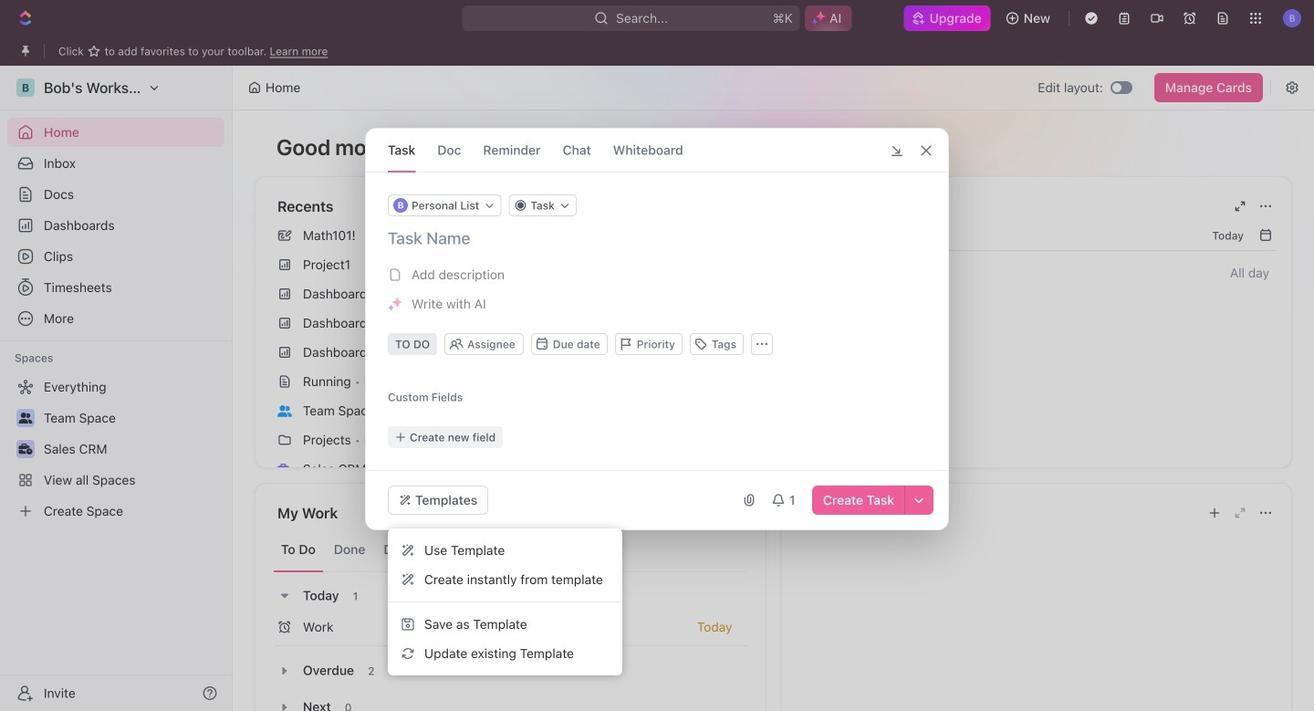 Task type: locate. For each thing, give the bounding box(es) containing it.
tree inside sidebar navigation
[[7, 373, 225, 526]]

tree
[[7, 373, 225, 526]]

tab list
[[274, 528, 747, 572]]

dialog
[[365, 128, 950, 530]]



Task type: describe. For each thing, give the bounding box(es) containing it.
sidebar navigation
[[0, 66, 233, 711]]

Task Name text field
[[388, 227, 930, 249]]

user group image
[[278, 405, 292, 417]]

business time image
[[278, 464, 292, 475]]



Task type: vqa. For each thing, say whether or not it's contained in the screenshot.
Sidebar 'navigation'
yes



